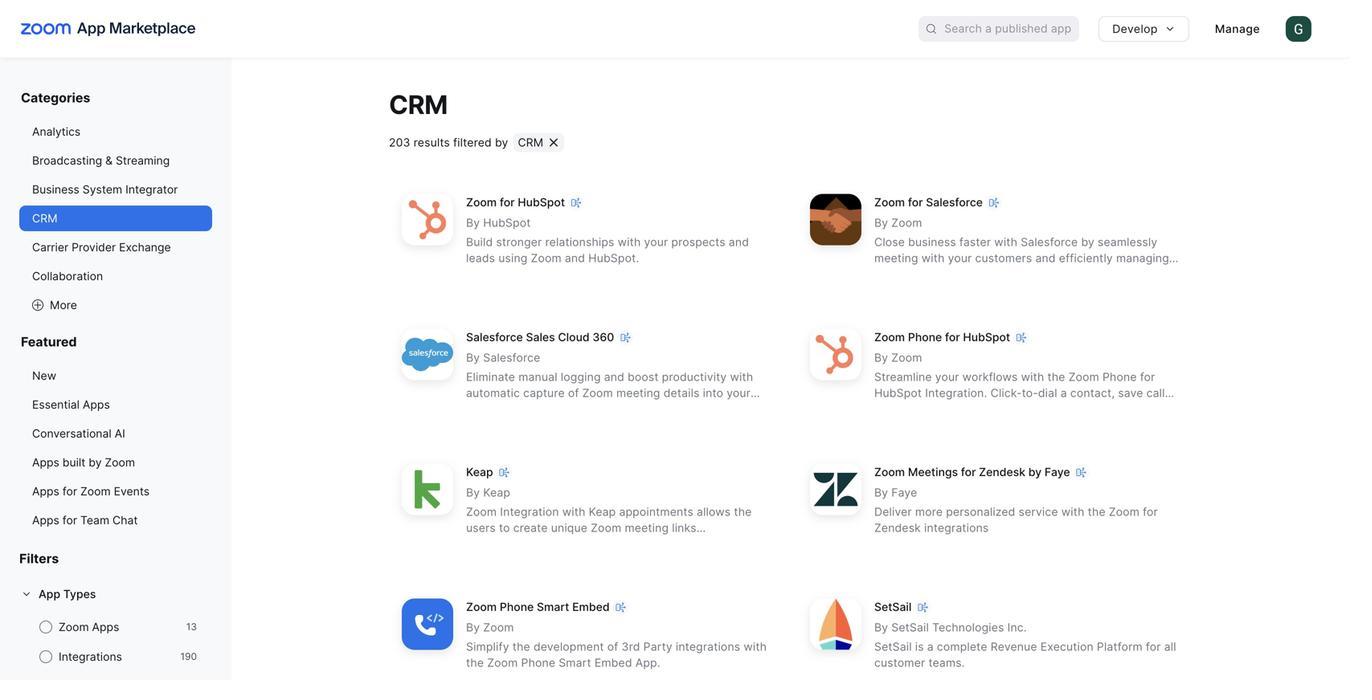 Task type: describe. For each thing, give the bounding box(es) containing it.
by zoom streamline your workflows with the zoom phone for hubspot integration. click-to-dial a contact, save call logs, and access recordings from hubspot.
[[874, 351, 1165, 416]]

with inside by zoom streamline your workflows with the zoom phone for hubspot integration. click-to-dial a contact, save call logs, and access recordings from hubspot.
[[1021, 370, 1044, 384]]

hubspot inside by zoom streamline your workflows with the zoom phone for hubspot integration. click-to-dial a contact, save call logs, and access recordings from hubspot.
[[874, 386, 922, 400]]

with inside by faye deliver more personalized service with the zoom for zendesk integrations
[[1061, 505, 1084, 519]]

new link
[[19, 363, 212, 389]]

meeting inside by keap zoom integration with keap appointments allows the users to create unique zoom meeting links automatically when an appointment is created..
[[625, 521, 669, 535]]

0 vertical spatial keap
[[466, 466, 493, 479]]

by faye deliver more personalized service with the zoom for zendesk integrations
[[874, 486, 1158, 535]]

crm for crm link
[[32, 212, 58, 225]]

meeting inside by zoom close business faster with salesforce by seamlessly meeting with your customers and efficiently managing your sales calls.
[[874, 251, 918, 265]]

salesforce sales cloud 360
[[466, 331, 614, 344]]

contact,
[[1070, 386, 1115, 400]]

by for by zoom streamline your workflows with the zoom phone for hubspot integration. click-to-dial a contact, save call logs, and access recordings from hubspot.
[[874, 351, 888, 365]]

broadcasting
[[32, 154, 102, 168]]

crm link
[[19, 206, 212, 231]]

the right "simplify"
[[512, 640, 530, 654]]

&
[[105, 154, 113, 168]]

integration.
[[925, 386, 987, 400]]

190
[[180, 651, 197, 663]]

by up service at the right bottom of page
[[1028, 466, 1042, 479]]

new
[[32, 369, 56, 383]]

and down relationships
[[565, 251, 585, 265]]

for inside by zoom streamline your workflows with the zoom phone for hubspot integration. click-to-dial a contact, save call logs, and access recordings from hubspot.
[[1140, 370, 1155, 384]]

360
[[593, 331, 614, 344]]

prospects
[[671, 235, 725, 249]]

seamlessly
[[1098, 235, 1157, 249]]

inc.
[[1007, 621, 1027, 635]]

into
[[703, 386, 723, 400]]

platform
[[1097, 640, 1143, 654]]

provider
[[72, 241, 116, 254]]

productivity
[[662, 370, 727, 384]]

the inside by zoom streamline your workflows with the zoom phone for hubspot integration. click-to-dial a contact, save call logs, and access recordings from hubspot.
[[1047, 370, 1065, 384]]

carrier
[[32, 241, 68, 254]]

with inside by salesforce eliminate manual logging and boost productivity with automatic capture of zoom meeting details into your salesforce records
[[730, 370, 753, 384]]

by for by salesforce eliminate manual logging and boost productivity with automatic capture of zoom meeting details into your salesforce records
[[466, 351, 480, 365]]

essential
[[32, 398, 80, 412]]

by for by setsail technologies inc. setsail is a complete revenue execution platform for all customer teams.
[[874, 621, 888, 635]]

the down "simplify"
[[466, 656, 484, 670]]

streamline
[[874, 370, 932, 384]]

for inside by faye deliver more personalized service with the zoom for zendesk integrations
[[1143, 505, 1158, 519]]

the inside by faye deliver more personalized service with the zoom for zendesk integrations
[[1088, 505, 1106, 519]]

access
[[927, 402, 965, 416]]

meeting inside by salesforce eliminate manual logging and boost productivity with automatic capture of zoom meeting details into your salesforce records
[[616, 386, 660, 400]]

by zoom close business faster with salesforce by seamlessly meeting with your customers and efficiently managing your sales calls.
[[874, 216, 1169, 281]]

integrations inside by faye deliver more personalized service with the zoom for zendesk integrations
[[924, 521, 989, 535]]

phone inside 'by zoom simplify the development of 3rd party integrations with the zoom phone smart embed app.'
[[521, 656, 555, 670]]

relationships
[[545, 235, 614, 249]]

execution
[[1040, 640, 1094, 654]]

and right prospects
[[729, 235, 749, 249]]

leads
[[466, 251, 495, 265]]

click-
[[991, 386, 1022, 400]]

customer
[[874, 656, 925, 670]]

your inside by zoom streamline your workflows with the zoom phone for hubspot integration. click-to-dial a contact, save call logs, and access recordings from hubspot.
[[935, 370, 959, 384]]

zoom inside by faye deliver more personalized service with the zoom for zendesk integrations
[[1109, 505, 1140, 519]]

the inside by keap zoom integration with keap appointments allows the users to create unique zoom meeting links automatically when an appointment is created..
[[734, 505, 752, 519]]

complete
[[937, 640, 987, 654]]

apps up integrations
[[92, 621, 119, 634]]

1 horizontal spatial crm
[[389, 89, 447, 120]]

managing
[[1116, 251, 1169, 265]]

conversational ai
[[32, 427, 125, 441]]

carrier provider exchange link
[[19, 235, 212, 260]]

unique
[[551, 521, 587, 535]]

conversational ai link
[[19, 421, 212, 447]]

0 vertical spatial embed
[[572, 601, 610, 614]]

automatically
[[466, 537, 538, 551]]

203 results filtered by
[[389, 136, 508, 149]]

collaboration link
[[19, 264, 212, 289]]

by for by zoom simplify the development of 3rd party integrations with the zoom phone smart embed app.
[[466, 621, 480, 635]]

and inside by zoom streamline your workflows with the zoom phone for hubspot integration. click-to-dial a contact, save call logs, and access recordings from hubspot.
[[903, 402, 924, 416]]

conversational
[[32, 427, 111, 441]]

development
[[534, 640, 604, 654]]

manage button
[[1202, 16, 1273, 42]]

apps for zoom events
[[32, 485, 150, 499]]

by keap zoom integration with keap appointments allows the users to create unique zoom meeting links automatically when an appointment is created..
[[466, 486, 752, 551]]

business system integrator
[[32, 183, 178, 196]]

built
[[63, 456, 85, 470]]

created..
[[675, 537, 723, 551]]

boost
[[628, 370, 659, 384]]

by right built
[[89, 456, 102, 470]]

essential apps
[[32, 398, 110, 412]]

app types button
[[19, 582, 212, 608]]

collaboration
[[32, 270, 103, 283]]

by right filtered
[[495, 136, 508, 149]]

broadcasting & streaming
[[32, 154, 170, 168]]

apps for team chat link
[[19, 508, 212, 534]]

by hubspot build stronger relationships with your prospects and leads using zoom and hubspot.
[[466, 216, 749, 265]]

by for by faye deliver more personalized service with the zoom for zendesk integrations
[[874, 486, 888, 500]]

phone up "simplify"
[[500, 601, 534, 614]]

faster
[[959, 235, 991, 249]]

appointments
[[619, 505, 693, 519]]

zoom inside apps for zoom events link
[[80, 485, 111, 499]]

chat
[[113, 514, 138, 528]]

streaming
[[116, 154, 170, 168]]

0 vertical spatial smart
[[537, 601, 569, 614]]

featured button
[[19, 334, 212, 363]]

1 vertical spatial keap
[[483, 486, 510, 500]]

a inside by setsail technologies inc. setsail is a complete revenue execution platform for all customer teams.
[[927, 640, 934, 654]]

categories
[[21, 90, 90, 106]]

apps up conversational ai
[[83, 398, 110, 412]]

Search text field
[[944, 17, 1079, 41]]

business
[[908, 235, 956, 249]]

app
[[39, 588, 60, 601]]

using
[[498, 251, 528, 265]]

business
[[32, 183, 79, 196]]

hubspot up workflows
[[963, 331, 1010, 344]]

develop button
[[1099, 16, 1189, 42]]

to
[[499, 521, 510, 535]]

an
[[574, 537, 588, 551]]

crm button
[[513, 133, 564, 152]]

203
[[389, 136, 410, 149]]

exchange
[[119, 241, 171, 254]]

smart inside 'by zoom simplify the development of 3rd party integrations with the zoom phone smart embed app.'
[[559, 656, 591, 670]]

your up calls.
[[948, 251, 972, 265]]

faye inside by faye deliver more personalized service with the zoom for zendesk integrations
[[891, 486, 917, 500]]

phone up the streamline
[[908, 331, 942, 344]]

users
[[466, 521, 496, 535]]

links
[[672, 521, 697, 535]]

is inside by setsail technologies inc. setsail is a complete revenue execution platform for all customer teams.
[[915, 640, 924, 654]]



Task type: locate. For each thing, give the bounding box(es) containing it.
2 horizontal spatial crm
[[518, 136, 543, 149]]

is left created..
[[663, 537, 671, 551]]

your left sales
[[874, 267, 898, 281]]

your right into
[[727, 386, 751, 400]]

a
[[1061, 386, 1067, 400], [927, 640, 934, 654]]

create
[[513, 521, 548, 535]]

crm up results
[[389, 89, 447, 120]]

crm
[[389, 89, 447, 120], [518, 136, 543, 149], [32, 212, 58, 225]]

crm inside 'button'
[[518, 136, 543, 149]]

keap up users at the bottom left of page
[[466, 466, 493, 479]]

the right allows
[[734, 505, 752, 519]]

when
[[542, 537, 571, 551]]

hubspot up the stronger
[[518, 196, 565, 209]]

1 horizontal spatial integrations
[[924, 521, 989, 535]]

0 horizontal spatial hubspot.
[[588, 251, 639, 265]]

automatic
[[466, 386, 520, 400]]

banner
[[0, 0, 1350, 58]]

apps for apps for team chat
[[32, 514, 59, 528]]

1 horizontal spatial hubspot.
[[1058, 402, 1108, 416]]

by inside by salesforce eliminate manual logging and boost productivity with automatic capture of zoom meeting details into your salesforce records
[[466, 351, 480, 365]]

crm for crm 'button'
[[518, 136, 543, 149]]

and
[[729, 235, 749, 249], [565, 251, 585, 265], [1035, 251, 1056, 265], [604, 370, 624, 384], [903, 402, 924, 416]]

analytics
[[32, 125, 81, 139]]

your up integration.
[[935, 370, 959, 384]]

13
[[186, 622, 197, 633]]

faye
[[1045, 466, 1070, 479], [891, 486, 917, 500]]

1 vertical spatial meeting
[[616, 386, 660, 400]]

0 horizontal spatial is
[[663, 537, 671, 551]]

faye up service at the right bottom of page
[[1045, 466, 1070, 479]]

by zoom simplify the development of 3rd party integrations with the zoom phone smart embed app.
[[466, 621, 767, 670]]

zoom meetings for zendesk by faye
[[874, 466, 1070, 479]]

sales
[[526, 331, 555, 344]]

1 vertical spatial of
[[607, 640, 618, 654]]

logging
[[561, 370, 601, 384]]

by up build at the top left
[[466, 216, 480, 230]]

1 vertical spatial embed
[[595, 656, 632, 670]]

filters
[[19, 551, 59, 567]]

meeting down boost
[[616, 386, 660, 400]]

by up users at the bottom left of page
[[466, 486, 480, 500]]

sales
[[902, 267, 929, 281]]

0 vertical spatial of
[[568, 386, 579, 400]]

search a published app element
[[919, 16, 1079, 42]]

ai
[[115, 427, 125, 441]]

hubspot. inside by hubspot build stronger relationships with your prospects and leads using zoom and hubspot.
[[588, 251, 639, 265]]

2 vertical spatial meeting
[[625, 521, 669, 535]]

1 horizontal spatial zendesk
[[979, 466, 1025, 479]]

deliver
[[874, 505, 912, 519]]

zoom for hubspot
[[466, 196, 565, 209]]

apps up filters
[[32, 514, 59, 528]]

by setsail technologies inc. setsail is a complete revenue execution platform for all customer teams.
[[874, 621, 1176, 670]]

by up the streamline
[[874, 351, 888, 365]]

zoom inside by zoom close business faster with salesforce by seamlessly meeting with your customers and efficiently managing your sales calls.
[[891, 216, 922, 230]]

1 vertical spatial smart
[[559, 656, 591, 670]]

1 horizontal spatial of
[[607, 640, 618, 654]]

by
[[466, 216, 480, 230], [874, 216, 888, 230], [466, 351, 480, 365], [874, 351, 888, 365], [466, 486, 480, 500], [874, 486, 888, 500], [466, 621, 480, 635], [874, 621, 888, 635]]

and left "efficiently"
[[1035, 251, 1056, 265]]

by inside by setsail technologies inc. setsail is a complete revenue execution platform for all customer teams.
[[874, 621, 888, 635]]

customers
[[975, 251, 1032, 265]]

zendesk up by faye deliver more personalized service with the zoom for zendesk integrations
[[979, 466, 1025, 479]]

capture
[[523, 386, 565, 400]]

simplify
[[466, 640, 509, 654]]

keap
[[466, 466, 493, 479], [483, 486, 510, 500], [589, 505, 616, 519]]

phone inside by zoom streamline your workflows with the zoom phone for hubspot integration. click-to-dial a contact, save call logs, and access recordings from hubspot.
[[1103, 370, 1137, 384]]

hubspot
[[518, 196, 565, 209], [483, 216, 531, 230], [963, 331, 1010, 344], [874, 386, 922, 400]]

results
[[414, 136, 450, 149]]

hubspot. down contact,
[[1058, 402, 1108, 416]]

and right logs,
[[903, 402, 924, 416]]

0 vertical spatial is
[[663, 537, 671, 551]]

1 vertical spatial zendesk
[[874, 521, 921, 535]]

calls.
[[933, 267, 960, 281]]

integration
[[500, 505, 559, 519]]

zoom phone for hubspot
[[874, 331, 1010, 344]]

of down logging
[[568, 386, 579, 400]]

by up "efficiently"
[[1081, 235, 1094, 249]]

embed inside 'by zoom simplify the development of 3rd party integrations with the zoom phone smart embed app.'
[[595, 656, 632, 670]]

technologies
[[932, 621, 1004, 635]]

party
[[643, 640, 672, 654]]

to-
[[1022, 386, 1038, 400]]

by for by zoom close business faster with salesforce by seamlessly meeting with your customers and efficiently managing your sales calls.
[[874, 216, 888, 230]]

zendesk down the deliver
[[874, 521, 921, 535]]

by up customer at the right of the page
[[874, 621, 888, 635]]

app.
[[635, 656, 660, 670]]

of inside 'by zoom simplify the development of 3rd party integrations with the zoom phone smart embed app.'
[[607, 640, 618, 654]]

hubspot. inside by zoom streamline your workflows with the zoom phone for hubspot integration. click-to-dial a contact, save call logs, and access recordings from hubspot.
[[1058, 402, 1108, 416]]

zoom inside by hubspot build stronger relationships with your prospects and leads using zoom and hubspot.
[[531, 251, 562, 265]]

apps built by zoom link
[[19, 450, 212, 476]]

analytics link
[[19, 119, 212, 145]]

more
[[915, 505, 943, 519]]

stronger
[[496, 235, 542, 249]]

zoom inside apps built by zoom link
[[105, 456, 135, 470]]

by
[[495, 136, 508, 149], [1081, 235, 1094, 249], [89, 456, 102, 470], [1028, 466, 1042, 479]]

crm right filtered
[[518, 136, 543, 149]]

0 horizontal spatial zendesk
[[874, 521, 921, 535]]

the up dial
[[1047, 370, 1065, 384]]

develop
[[1112, 22, 1158, 36]]

with
[[618, 235, 641, 249], [994, 235, 1017, 249], [922, 251, 945, 265], [730, 370, 753, 384], [1021, 370, 1044, 384], [562, 505, 585, 519], [1061, 505, 1084, 519], [744, 640, 767, 654]]

hubspot inside by hubspot build stronger relationships with your prospects and leads using zoom and hubspot.
[[483, 216, 531, 230]]

the
[[1047, 370, 1065, 384], [734, 505, 752, 519], [1088, 505, 1106, 519], [512, 640, 530, 654], [466, 656, 484, 670]]

phone down development
[[521, 656, 555, 670]]

zoom inside by salesforce eliminate manual logging and boost productivity with automatic capture of zoom meeting details into your salesforce records
[[582, 386, 613, 400]]

business system integrator link
[[19, 177, 212, 203]]

your left prospects
[[644, 235, 668, 249]]

keap up to on the left bottom
[[483, 486, 510, 500]]

zendesk inside by faye deliver more personalized service with the zoom for zendesk integrations
[[874, 521, 921, 535]]

hubspot down the streamline
[[874, 386, 922, 400]]

faye up the deliver
[[891, 486, 917, 500]]

meeting down "close"
[[874, 251, 918, 265]]

0 horizontal spatial of
[[568, 386, 579, 400]]

1 horizontal spatial a
[[1061, 386, 1067, 400]]

apps for zoom events link
[[19, 479, 212, 505]]

1 vertical spatial integrations
[[676, 640, 740, 654]]

broadcasting & streaming link
[[19, 148, 212, 174]]

0 horizontal spatial faye
[[891, 486, 917, 500]]

0 vertical spatial a
[[1061, 386, 1067, 400]]

zoom for salesforce
[[874, 196, 983, 209]]

close
[[874, 235, 905, 249]]

banner containing develop
[[0, 0, 1350, 58]]

apps for apps built by zoom
[[32, 456, 59, 470]]

0 vertical spatial integrations
[[924, 521, 989, 535]]

by up the deliver
[[874, 486, 888, 500]]

1 vertical spatial is
[[915, 640, 924, 654]]

appointment
[[591, 537, 659, 551]]

integrations right party
[[676, 640, 740, 654]]

by inside by faye deliver more personalized service with the zoom for zendesk integrations
[[874, 486, 888, 500]]

1 vertical spatial setsail
[[891, 621, 929, 635]]

apps down apps built by zoom
[[32, 485, 59, 499]]

by inside by zoom close business faster with salesforce by seamlessly meeting with your customers and efficiently managing your sales calls.
[[1081, 235, 1094, 249]]

integrations down personalized
[[924, 521, 989, 535]]

smart up development
[[537, 601, 569, 614]]

1 horizontal spatial faye
[[1045, 466, 1070, 479]]

your
[[644, 235, 668, 249], [948, 251, 972, 265], [874, 267, 898, 281], [935, 370, 959, 384], [727, 386, 751, 400]]

by up "close"
[[874, 216, 888, 230]]

for inside by setsail technologies inc. setsail is a complete revenue execution platform for all customer teams.
[[1146, 640, 1161, 654]]

team
[[80, 514, 109, 528]]

is inside by keap zoom integration with keap appointments allows the users to create unique zoom meeting links automatically when an appointment is created..
[[663, 537, 671, 551]]

and inside by salesforce eliminate manual logging and boost productivity with automatic capture of zoom meeting details into your salesforce records
[[604, 370, 624, 384]]

by inside by zoom streamline your workflows with the zoom phone for hubspot integration. click-to-dial a contact, save call logs, and access recordings from hubspot.
[[874, 351, 888, 365]]

workflows
[[962, 370, 1018, 384]]

0 vertical spatial setsail
[[874, 601, 912, 614]]

manage
[[1215, 22, 1260, 36]]

0 vertical spatial crm
[[389, 89, 447, 120]]

crm up carrier
[[32, 212, 58, 225]]

hubspot down zoom for hubspot
[[483, 216, 531, 230]]

of
[[568, 386, 579, 400], [607, 640, 618, 654]]

keap up appointment
[[589, 505, 616, 519]]

by up "simplify"
[[466, 621, 480, 635]]

by inside by keap zoom integration with keap appointments allows the users to create unique zoom meeting links automatically when an appointment is created..
[[466, 486, 480, 500]]

0 horizontal spatial a
[[927, 640, 934, 654]]

of inside by salesforce eliminate manual logging and boost productivity with automatic capture of zoom meeting details into your salesforce records
[[568, 386, 579, 400]]

of left 3rd
[[607, 640, 618, 654]]

with inside by hubspot build stronger relationships with your prospects and leads using zoom and hubspot.
[[618, 235, 641, 249]]

carrier provider exchange
[[32, 241, 171, 254]]

0 horizontal spatial integrations
[[676, 640, 740, 654]]

0 vertical spatial meeting
[[874, 251, 918, 265]]

meeting down appointments
[[625, 521, 669, 535]]

the right service at the right bottom of page
[[1088, 505, 1106, 519]]

apps left built
[[32, 456, 59, 470]]

salesforce inside by zoom close business faster with salesforce by seamlessly meeting with your customers and efficiently managing your sales calls.
[[1021, 235, 1078, 249]]

from
[[1029, 402, 1054, 416]]

meeting
[[874, 251, 918, 265], [616, 386, 660, 400], [625, 521, 669, 535]]

a up teams.
[[927, 640, 934, 654]]

service
[[1019, 505, 1058, 519]]

app types
[[39, 588, 96, 601]]

is up customer at the right of the page
[[915, 640, 924, 654]]

featured
[[21, 334, 77, 350]]

manual
[[518, 370, 557, 384]]

1 vertical spatial faye
[[891, 486, 917, 500]]

a right dial
[[1061, 386, 1067, 400]]

1 vertical spatial a
[[927, 640, 934, 654]]

integrations
[[59, 651, 122, 664]]

your inside by hubspot build stronger relationships with your prospects and leads using zoom and hubspot.
[[644, 235, 668, 249]]

and left boost
[[604, 370, 624, 384]]

with inside by keap zoom integration with keap appointments allows the users to create unique zoom meeting links automatically when an appointment is created..
[[562, 505, 585, 519]]

0 horizontal spatial crm
[[32, 212, 58, 225]]

more
[[50, 299, 77, 312]]

embed down 3rd
[[595, 656, 632, 670]]

1 horizontal spatial is
[[915, 640, 924, 654]]

2 vertical spatial crm
[[32, 212, 58, 225]]

0 vertical spatial faye
[[1045, 466, 1070, 479]]

your inside by salesforce eliminate manual logging and boost productivity with automatic capture of zoom meeting details into your salesforce records
[[727, 386, 751, 400]]

integrator
[[125, 183, 178, 196]]

2 vertical spatial setsail
[[874, 640, 912, 654]]

apps for apps for zoom events
[[32, 485, 59, 499]]

and inside by zoom close business faster with salesforce by seamlessly meeting with your customers and efficiently managing your sales calls.
[[1035, 251, 1056, 265]]

a inside by zoom streamline your workflows with the zoom phone for hubspot integration. click-to-dial a contact, save call logs, and access recordings from hubspot.
[[1061, 386, 1067, 400]]

with inside 'by zoom simplify the development of 3rd party integrations with the zoom phone smart embed app.'
[[744, 640, 767, 654]]

for
[[500, 196, 515, 209], [908, 196, 923, 209], [945, 331, 960, 344], [1140, 370, 1155, 384], [961, 466, 976, 479], [63, 485, 77, 499], [1143, 505, 1158, 519], [63, 514, 77, 528], [1146, 640, 1161, 654]]

by inside by zoom close business faster with salesforce by seamlessly meeting with your customers and efficiently managing your sales calls.
[[874, 216, 888, 230]]

2 vertical spatial keap
[[589, 505, 616, 519]]

zoom
[[466, 196, 497, 209], [874, 196, 905, 209], [891, 216, 922, 230], [531, 251, 562, 265], [874, 331, 905, 344], [891, 351, 922, 365], [1069, 370, 1099, 384], [582, 386, 613, 400], [105, 456, 135, 470], [874, 466, 905, 479], [80, 485, 111, 499], [466, 505, 497, 519], [1109, 505, 1140, 519], [591, 521, 621, 535], [466, 601, 497, 614], [59, 621, 89, 634], [483, 621, 514, 635], [487, 656, 518, 670]]

all
[[1164, 640, 1176, 654]]

hubspot. down relationships
[[588, 251, 639, 265]]

1 vertical spatial hubspot.
[[1058, 402, 1108, 416]]

filtered
[[453, 136, 492, 149]]

integrations inside 'by zoom simplify the development of 3rd party integrations with the zoom phone smart embed app.'
[[676, 640, 740, 654]]

0 vertical spatial hubspot.
[[588, 251, 639, 265]]

by for by hubspot build stronger relationships with your prospects and leads using zoom and hubspot.
[[466, 216, 480, 230]]

0 vertical spatial zendesk
[[979, 466, 1025, 479]]

zendesk
[[979, 466, 1025, 479], [874, 521, 921, 535]]

by inside 'by zoom simplify the development of 3rd party integrations with the zoom phone smart embed app.'
[[466, 621, 480, 635]]

details
[[664, 386, 700, 400]]

build
[[466, 235, 493, 249]]

revenue
[[991, 640, 1037, 654]]

by up eliminate
[[466, 351, 480, 365]]

phone up save
[[1103, 370, 1137, 384]]

by for by keap zoom integration with keap appointments allows the users to create unique zoom meeting links automatically when an appointment is created..
[[466, 486, 480, 500]]

records
[[527, 402, 568, 416]]

smart down development
[[559, 656, 591, 670]]

embed up development
[[572, 601, 610, 614]]

call
[[1146, 386, 1165, 400]]

by inside by hubspot build stronger relationships with your prospects and leads using zoom and hubspot.
[[466, 216, 480, 230]]

1 vertical spatial crm
[[518, 136, 543, 149]]

dial
[[1038, 386, 1057, 400]]



Task type: vqa. For each thing, say whether or not it's contained in the screenshot.
Streamline
yes



